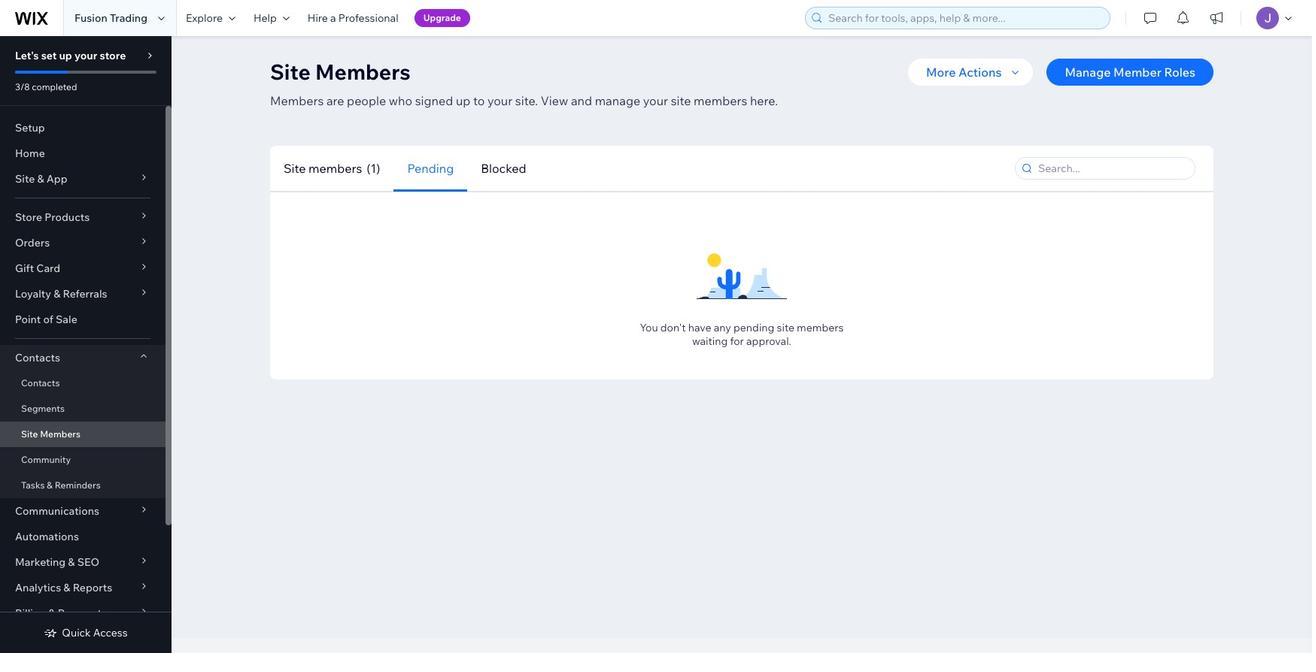 Task type: describe. For each thing, give the bounding box(es) containing it.
orders
[[15, 236, 50, 250]]

quick access button
[[44, 627, 128, 640]]

store products
[[15, 211, 90, 224]]

loyalty & referrals button
[[0, 281, 166, 307]]

any
[[714, 321, 731, 335]]

for
[[730, 335, 744, 348]]

contacts for contacts link
[[21, 378, 60, 389]]

more actions button
[[908, 59, 1033, 86]]

loyalty
[[15, 287, 51, 301]]

pending button
[[394, 146, 467, 191]]

Search for tools, apps, help & more... field
[[824, 8, 1105, 29]]

pending
[[407, 161, 454, 176]]

view
[[541, 93, 568, 108]]

contacts link
[[0, 371, 166, 396]]

more
[[926, 65, 956, 80]]

site inside dropdown button
[[15, 172, 35, 186]]

gift card button
[[0, 256, 166, 281]]

explore
[[186, 11, 223, 25]]

reminders
[[55, 480, 101, 491]]

approval.
[[746, 335, 791, 348]]

manage member roles
[[1065, 65, 1195, 80]]

quick access
[[62, 627, 128, 640]]

setup
[[15, 121, 45, 135]]

payments
[[58, 607, 107, 621]]

actions
[[959, 65, 1002, 80]]

who
[[389, 93, 412, 108]]

have
[[688, 321, 711, 335]]

help button
[[244, 0, 299, 36]]

help
[[254, 11, 277, 25]]

point
[[15, 313, 41, 327]]

seo
[[77, 556, 99, 570]]

0 vertical spatial site
[[671, 93, 691, 108]]

of
[[43, 313, 53, 327]]

marketing
[[15, 556, 66, 570]]

1 vertical spatial up
[[456, 93, 470, 108]]

& for billing
[[48, 607, 55, 621]]

orders button
[[0, 230, 166, 256]]

to
[[473, 93, 485, 108]]

site members link
[[0, 422, 166, 448]]

site members inside sidebar element
[[21, 429, 81, 440]]

& for marketing
[[68, 556, 75, 570]]

segments link
[[0, 396, 166, 422]]

analytics & reports button
[[0, 576, 166, 601]]

manage
[[595, 93, 640, 108]]

hire
[[308, 11, 328, 25]]

billing
[[15, 607, 46, 621]]

tasks & reminders
[[21, 480, 101, 491]]

0 vertical spatial site members
[[270, 59, 411, 85]]

1 horizontal spatial your
[[487, 93, 512, 108]]

let's set up your store
[[15, 49, 126, 62]]

home
[[15, 147, 45, 160]]

& for site
[[37, 172, 44, 186]]

store products button
[[0, 205, 166, 230]]

manage member roles button
[[1047, 59, 1213, 86]]

communications
[[15, 505, 99, 518]]

members inside you don't have any pending site members waiting for approval.
[[797, 321, 844, 335]]

member
[[1114, 65, 1161, 80]]

let's
[[15, 49, 39, 62]]

0 vertical spatial members
[[694, 93, 747, 108]]

upgrade button
[[414, 9, 470, 27]]

0 vertical spatial members
[[315, 59, 411, 85]]

0 horizontal spatial members
[[309, 161, 362, 176]]

up inside sidebar element
[[59, 49, 72, 62]]

members inside sidebar element
[[40, 429, 81, 440]]

store
[[15, 211, 42, 224]]

2 horizontal spatial your
[[643, 93, 668, 108]]

upgrade
[[423, 12, 461, 23]]

3/8 completed
[[15, 81, 77, 93]]

don't
[[660, 321, 686, 335]]

analytics & reports
[[15, 582, 112, 595]]

set
[[41, 49, 57, 62]]

members are people who signed up to your site. view and manage your site members here.
[[270, 93, 778, 108]]

professional
[[338, 11, 398, 25]]

people
[[347, 93, 386, 108]]

fusion
[[74, 11, 107, 25]]

site members (1)
[[284, 161, 380, 176]]

quick
[[62, 627, 91, 640]]

roles
[[1164, 65, 1195, 80]]

& for loyalty
[[54, 287, 60, 301]]

waiting
[[692, 335, 728, 348]]

referrals
[[63, 287, 107, 301]]

community
[[21, 454, 71, 466]]



Task type: locate. For each thing, give the bounding box(es) containing it.
products
[[45, 211, 90, 224]]

signed
[[415, 93, 453, 108]]

tab list
[[270, 146, 788, 191]]

here.
[[750, 93, 778, 108]]

hire a professional
[[308, 11, 398, 25]]

site right pending
[[777, 321, 794, 335]]

site members up the community
[[21, 429, 81, 440]]

members up people
[[315, 59, 411, 85]]

segments
[[21, 403, 65, 415]]

& left seo
[[68, 556, 75, 570]]

members up the community
[[40, 429, 81, 440]]

0 vertical spatial contacts
[[15, 351, 60, 365]]

1 vertical spatial contacts
[[21, 378, 60, 389]]

site
[[270, 59, 310, 85], [284, 161, 306, 176], [15, 172, 35, 186], [21, 429, 38, 440]]

your right manage on the left top
[[643, 93, 668, 108]]

site members
[[270, 59, 411, 85], [21, 429, 81, 440]]

your left store
[[74, 49, 97, 62]]

1 horizontal spatial members
[[694, 93, 747, 108]]

members right approval.
[[797, 321, 844, 335]]

2 vertical spatial members
[[40, 429, 81, 440]]

analytics
[[15, 582, 61, 595]]

1 vertical spatial site
[[777, 321, 794, 335]]

tasks
[[21, 480, 45, 491]]

2 vertical spatial members
[[797, 321, 844, 335]]

blocked button
[[467, 146, 540, 191]]

store
[[100, 49, 126, 62]]

tab list containing site members
[[270, 146, 788, 191]]

access
[[93, 627, 128, 640]]

0 horizontal spatial site
[[671, 93, 691, 108]]

contacts
[[15, 351, 60, 365], [21, 378, 60, 389]]

(1)
[[367, 161, 380, 176]]

fusion trading
[[74, 11, 147, 25]]

a
[[330, 11, 336, 25]]

0 horizontal spatial up
[[59, 49, 72, 62]]

contacts down point of sale
[[15, 351, 60, 365]]

& right tasks
[[47, 480, 53, 491]]

1 vertical spatial members
[[309, 161, 362, 176]]

your right to
[[487, 93, 512, 108]]

&
[[37, 172, 44, 186], [54, 287, 60, 301], [47, 480, 53, 491], [68, 556, 75, 570], [63, 582, 70, 595], [48, 607, 55, 621]]

& left reports
[[63, 582, 70, 595]]

contacts up segments
[[21, 378, 60, 389]]

gift card
[[15, 262, 60, 275]]

1 horizontal spatial site members
[[270, 59, 411, 85]]

you
[[640, 321, 658, 335]]

3/8
[[15, 81, 30, 93]]

sidebar element
[[0, 36, 172, 654]]

automations link
[[0, 524, 166, 550]]

trading
[[110, 11, 147, 25]]

members
[[315, 59, 411, 85], [270, 93, 324, 108], [40, 429, 81, 440]]

site.
[[515, 93, 538, 108]]

0 vertical spatial up
[[59, 49, 72, 62]]

automations
[[15, 530, 79, 544]]

up right set
[[59, 49, 72, 62]]

app
[[46, 172, 67, 186]]

members left (1)
[[309, 161, 362, 176]]

and
[[571, 93, 592, 108]]

completed
[[32, 81, 77, 93]]

blocked
[[481, 161, 526, 176]]

community link
[[0, 448, 166, 473]]

pending
[[734, 321, 774, 335]]

site & app button
[[0, 166, 166, 192]]

2 horizontal spatial members
[[797, 321, 844, 335]]

billing & payments
[[15, 607, 107, 621]]

1 vertical spatial site members
[[21, 429, 81, 440]]

home link
[[0, 141, 166, 166]]

manage
[[1065, 65, 1111, 80]]

site inside you don't have any pending site members waiting for approval.
[[777, 321, 794, 335]]

reports
[[73, 582, 112, 595]]

communications button
[[0, 499, 166, 524]]

loyalty & referrals
[[15, 287, 107, 301]]

& for analytics
[[63, 582, 70, 595]]

up
[[59, 49, 72, 62], [456, 93, 470, 108]]

contacts for contacts dropdown button
[[15, 351, 60, 365]]

& for tasks
[[47, 480, 53, 491]]

tasks & reminders link
[[0, 473, 166, 499]]

& right loyalty at top
[[54, 287, 60, 301]]

members
[[694, 93, 747, 108], [309, 161, 362, 176], [797, 321, 844, 335]]

members left are
[[270, 93, 324, 108]]

1 vertical spatial members
[[270, 93, 324, 108]]

are
[[326, 93, 344, 108]]

& inside 'dropdown button'
[[63, 582, 70, 595]]

card
[[36, 262, 60, 275]]

marketing & seo
[[15, 556, 99, 570]]

site & app
[[15, 172, 67, 186]]

members left here.
[[694, 93, 747, 108]]

gift
[[15, 262, 34, 275]]

site members up are
[[270, 59, 411, 85]]

empty state_generic_nothing here_desert image
[[697, 224, 787, 314]]

1 horizontal spatial site
[[777, 321, 794, 335]]

hire a professional link
[[299, 0, 407, 36]]

your inside sidebar element
[[74, 49, 97, 62]]

more actions
[[926, 65, 1002, 80]]

point of sale link
[[0, 307, 166, 333]]

contacts button
[[0, 345, 166, 371]]

site right manage on the left top
[[671, 93, 691, 108]]

Search... field
[[1034, 158, 1190, 179]]

& left app
[[37, 172, 44, 186]]

billing & payments button
[[0, 601, 166, 627]]

up left to
[[456, 93, 470, 108]]

0 horizontal spatial site members
[[21, 429, 81, 440]]

point of sale
[[15, 313, 77, 327]]

contacts inside dropdown button
[[15, 351, 60, 365]]

sale
[[56, 313, 77, 327]]

0 horizontal spatial your
[[74, 49, 97, 62]]

setup link
[[0, 115, 166, 141]]

1 horizontal spatial up
[[456, 93, 470, 108]]

& right the billing
[[48, 607, 55, 621]]



Task type: vqa. For each thing, say whether or not it's contained in the screenshot.
the Syncee - Global Dropshipping US/CA/EU/AU Products, Local Suppliers
no



